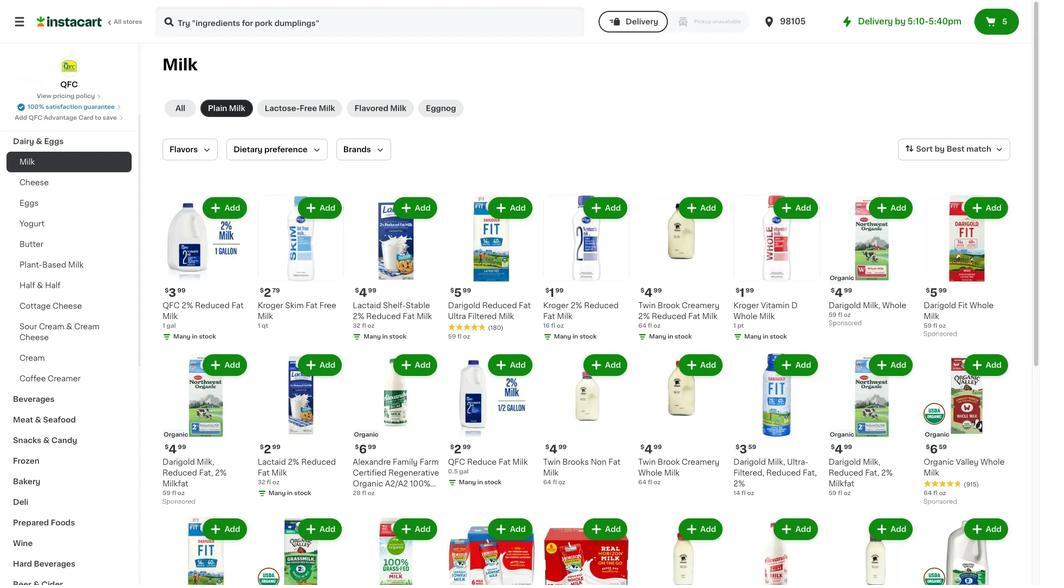 Task type: describe. For each thing, give the bounding box(es) containing it.
creamery for milk
[[682, 458, 720, 466]]

qfc link
[[59, 56, 79, 90]]

$ 3 99
[[165, 287, 186, 298]]

qfc for qfc 2% reduced fat milk 1 gal
[[163, 302, 180, 309]]

lactose-
[[265, 105, 300, 112]]

cream link
[[7, 348, 132, 368]]

Best match Sort by field
[[898, 139, 1010, 160]]

stock for lactaid 2% reduced fat milk
[[294, 490, 311, 496]]

milk inside organic valley whole milk
[[924, 469, 939, 477]]

ultra
[[448, 312, 466, 320]]

(915)
[[964, 482, 979, 488]]

lists
[[30, 37, 49, 45]]

$ 3 59
[[736, 444, 756, 455]]

fat inside twin brooks non fat milk 64 fl oz
[[609, 458, 620, 466]]

milk inside kroger 2% reduced fat milk 16 fl oz
[[557, 312, 572, 320]]

ultra-
[[787, 458, 809, 466]]

flavored milk link
[[347, 100, 414, 117]]

2% inside lactaid shelf-stable 2% reduced fat milk 32 fl oz
[[353, 312, 364, 320]]

qfc for qfc
[[60, 81, 78, 88]]

fat inside lactaid shelf-stable 2% reduced fat milk 32 fl oz
[[403, 312, 415, 320]]

hard beverages
[[13, 560, 75, 568]]

64 inside twin brook creamery whole milk 64 fl oz
[[638, 480, 647, 486]]

darigold milk, ultra- filtered, reduced fat, 2% 14 fl oz
[[733, 458, 817, 496]]

many in stock for qfc 2% reduced fat milk
[[173, 334, 216, 339]]

by for delivery
[[895, 17, 906, 25]]

$ inside $ 6 99
[[355, 444, 359, 450]]

delivery by 5:10-5:40pm
[[858, 17, 962, 25]]

in for lactaid shelf-stable 2% reduced fat milk
[[382, 334, 388, 339]]

beverages link
[[7, 389, 132, 410]]

& for seafood
[[35, 416, 41, 424]]

guarantee
[[83, 104, 115, 110]]

100% inside 'button'
[[28, 104, 44, 110]]

1 up kroger vitamin d whole milk 1 pt
[[740, 287, 745, 298]]

59 inside $ 3 59
[[748, 444, 756, 450]]

milk inside qfc 2% reduced fat milk 1 gal
[[163, 312, 178, 320]]

oz inside kroger 2% reduced fat milk 16 fl oz
[[557, 323, 564, 329]]

organic inside organic valley whole milk
[[924, 458, 954, 466]]

32 inside lactaid shelf-stable 2% reduced fat milk 32 fl oz
[[353, 323, 361, 329]]

all stores
[[114, 19, 142, 25]]

2 for qfc reduce fat milk
[[454, 444, 461, 455]]

64 inside twin brooks non fat milk 64 fl oz
[[543, 480, 551, 486]]

produce link
[[7, 111, 132, 131]]

delivery by 5:10-5:40pm link
[[841, 15, 962, 28]]

milk inside lactaid 2% reduced fat milk 32 fl oz
[[272, 469, 287, 477]]

59 inside darigold milk, whole 59 fl oz
[[829, 312, 837, 318]]

kroger for vitamin
[[733, 302, 759, 309]]

satisfaction
[[46, 104, 82, 110]]

prepared
[[13, 519, 49, 527]]

fl inside lactaid 2% reduced fat milk 32 fl oz
[[267, 480, 271, 486]]

stock for lactaid shelf-stable 2% reduced fat milk
[[389, 334, 406, 339]]

fat inside the darigold reduced fat ultra filtered milk
[[519, 302, 531, 309]]

darigold milk, whole 59 fl oz
[[829, 302, 906, 318]]

darigold reduced fat ultra filtered milk
[[448, 302, 531, 320]]

coffee creamer link
[[7, 368, 132, 389]]

in for qfc reduce fat milk
[[477, 480, 483, 486]]

darigold inside the darigold reduced fat ultra filtered milk
[[448, 302, 480, 309]]

sour cream & cream cheese link
[[7, 316, 132, 348]]

fl inside kroger 2% reduced fat milk 16 fl oz
[[551, 323, 555, 329]]

5 for darigold fit whole milk
[[930, 287, 938, 298]]

creamery for reduced
[[682, 302, 720, 309]]

$ 6 59
[[926, 444, 947, 455]]

5:40pm
[[929, 17, 962, 25]]

2 darigold milk, reduced fat, 2% milkfat 59 fl oz from the left
[[829, 458, 893, 496]]

eggnog link
[[418, 100, 464, 117]]

lists link
[[7, 30, 132, 52]]

flavored milk
[[355, 105, 406, 112]]

meat & seafood
[[13, 416, 76, 424]]

kroger vitamin d whole milk 1 pt
[[733, 302, 798, 329]]

delivery for delivery
[[626, 18, 658, 25]]

2% inside twin brook creamery 2% reduced fat milk 64 fl oz
[[638, 312, 650, 320]]

seafood
[[43, 416, 76, 424]]

snacks & candy
[[13, 437, 77, 444]]

oz inside twin brooks non fat milk 64 fl oz
[[558, 480, 565, 486]]

recipes
[[13, 76, 45, 83]]

sponsored badge image for oz
[[829, 320, 861, 326]]

2% inside qfc 2% reduced fat milk 1 gal
[[182, 302, 193, 309]]

all for all
[[175, 105, 185, 112]]

snacks & candy link
[[7, 430, 132, 451]]

darigold fit whole milk 59 fl oz
[[924, 302, 994, 329]]

28 fl oz
[[353, 490, 375, 496]]

$ 6 99
[[355, 444, 376, 455]]

1 for fat
[[163, 323, 165, 329]]

$ 1 99 for kroger 2% reduced fat milk
[[545, 287, 564, 298]]

alexandre
[[353, 458, 391, 466]]

lactaid for 4
[[353, 302, 381, 309]]

plain milk
[[208, 105, 245, 112]]

lactaid 2% reduced fat milk 32 fl oz
[[258, 458, 336, 486]]

yogurt link
[[7, 213, 132, 234]]

milk inside lactaid shelf-stable 2% reduced fat milk 32 fl oz
[[417, 312, 432, 320]]

policy
[[76, 93, 95, 99]]

$ inside $ 3 99
[[165, 287, 169, 293]]

many for qfc reduce fat milk
[[459, 480, 476, 486]]

79
[[272, 287, 280, 293]]

service type group
[[599, 11, 750, 33]]

fl inside twin brook creamery 2% reduced fat milk 64 fl oz
[[648, 323, 652, 329]]

99 inside $ 6 99
[[368, 444, 376, 450]]

fat inside qfc 2% reduced fat milk 1 gal
[[232, 302, 244, 309]]

darigold inside darigold milk, ultra- filtered, reduced fat, 2% 14 fl oz
[[733, 458, 766, 466]]

fat inside kroger 2% reduced fat milk 16 fl oz
[[543, 312, 555, 320]]

to
[[95, 115, 101, 121]]

milk inside kroger skim fat free milk 1 qt
[[258, 312, 273, 320]]

0 horizontal spatial free
[[300, 105, 317, 112]]

cheese inside the sour cream & cream cheese
[[20, 334, 49, 341]]

coffee
[[20, 375, 46, 382]]

vitamin
[[761, 302, 790, 309]]

milk, inside darigold milk, whole 59 fl oz
[[863, 302, 880, 309]]

many for qfc 2% reduced fat milk
[[173, 334, 191, 339]]

certified
[[353, 469, 387, 477]]

lactose-free milk
[[265, 105, 335, 112]]

2% inside kroger 2% reduced fat milk 16 fl oz
[[571, 302, 582, 309]]

many for lactaid 2% reduced fat milk
[[269, 490, 286, 496]]

prepared foods link
[[7, 512, 132, 533]]

snacks
[[13, 437, 41, 444]]

alexandre family farm certified regenerative organic a2/a2 100% grass-fed milk
[[353, 458, 439, 499]]

$ inside $ 6 59
[[926, 444, 930, 450]]

farm
[[420, 458, 439, 466]]

$ 5 99 for darigold fit whole milk
[[926, 287, 947, 298]]

recipes link
[[7, 69, 132, 90]]

cottage cheese link
[[7, 296, 132, 316]]

plain milk link
[[200, 100, 253, 117]]

flavored
[[355, 105, 388, 112]]

kroger skim fat free milk 1 qt
[[258, 302, 336, 329]]

milk link
[[7, 152, 132, 172]]

6 for organic
[[930, 444, 938, 455]]

cheese link
[[7, 172, 132, 193]]

in for qfc 2% reduced fat milk
[[192, 334, 198, 339]]

stock for kroger vitamin d whole milk
[[770, 334, 787, 339]]

59 fl oz
[[448, 334, 470, 339]]

meat
[[13, 416, 33, 424]]

by for sort
[[935, 145, 945, 153]]

eggnog
[[426, 105, 456, 112]]

thanksgiving link
[[7, 90, 132, 111]]

& for eggs
[[36, 138, 42, 145]]

brooks
[[563, 458, 589, 466]]

0 vertical spatial eggs
[[44, 138, 64, 145]]

twin brook creamery whole milk 64 fl oz
[[638, 458, 720, 486]]

5 inside button
[[1002, 18, 1007, 25]]

frozen
[[13, 457, 39, 465]]

twin brook creamery 2% reduced fat milk 64 fl oz
[[638, 302, 720, 329]]

pricing
[[53, 93, 74, 99]]

59 inside $ 6 59
[[939, 444, 947, 450]]

2 for lactaid 2% reduced fat milk
[[264, 444, 271, 455]]

butter
[[20, 241, 43, 248]]

reduced inside kroger 2% reduced fat milk 16 fl oz
[[584, 302, 619, 309]]

stock for twin brook creamery 2% reduced fat milk
[[675, 334, 692, 339]]

2% inside lactaid 2% reduced fat milk 32 fl oz
[[288, 458, 299, 466]]

best
[[947, 145, 965, 153]]

qfc logo image
[[59, 56, 79, 77]]

reduce
[[467, 458, 497, 466]]

3 for qfc 2% reduced fat milk
[[169, 287, 176, 298]]

family
[[393, 458, 418, 466]]

reduced inside qfc 2% reduced fat milk 1 gal
[[195, 302, 230, 309]]

flavors
[[170, 146, 198, 153]]

fat, inside darigold milk, ultra- filtered, reduced fat, 2% 14 fl oz
[[803, 469, 817, 477]]

kroger for skim
[[258, 302, 283, 309]]

darigold inside darigold milk, whole 59 fl oz
[[829, 302, 861, 309]]

milk inside kroger vitamin d whole milk 1 pt
[[759, 312, 775, 320]]

reduced inside darigold milk, ultra- filtered, reduced fat, 2% 14 fl oz
[[766, 469, 801, 477]]

shelf-
[[383, 302, 406, 309]]

fl inside twin brooks non fat milk 64 fl oz
[[553, 480, 557, 486]]

100% inside alexandre family farm certified regenerative organic a2/a2 100% grass-fed milk
[[410, 480, 430, 488]]

1 half from the left
[[20, 282, 35, 289]]

5 for darigold reduced fat ultra filtered milk
[[454, 287, 462, 298]]

1 milkfat from the left
[[163, 480, 188, 488]]

many for lactaid shelf-stable 2% reduced fat milk
[[364, 334, 381, 339]]

yogurt
[[20, 220, 44, 228]]

fl inside darigold milk, whole 59 fl oz
[[838, 312, 842, 318]]

59 inside darigold fit whole milk 59 fl oz
[[924, 323, 932, 329]]

28
[[353, 490, 361, 496]]

thanksgiving
[[13, 96, 65, 104]]

milk inside qfc reduce fat milk 0.5 gal
[[512, 458, 528, 466]]

frozen link
[[7, 451, 132, 471]]

match
[[966, 145, 991, 153]]

plain
[[208, 105, 227, 112]]

oz inside lactaid 2% reduced fat milk 32 fl oz
[[272, 480, 279, 486]]

twin for whole
[[638, 458, 656, 466]]

1 vertical spatial eggs
[[20, 199, 39, 207]]

cream inside cream link
[[20, 354, 45, 362]]

stock for qfc 2% reduced fat milk
[[199, 334, 216, 339]]

fl inside twin brook creamery whole milk 64 fl oz
[[648, 480, 652, 486]]

preference
[[264, 146, 308, 153]]

5:10-
[[908, 17, 929, 25]]

in for lactaid 2% reduced fat milk
[[287, 490, 293, 496]]

fat inside lactaid 2% reduced fat milk 32 fl oz
[[258, 469, 270, 477]]



Task type: locate. For each thing, give the bounding box(es) containing it.
twin inside twin brooks non fat milk 64 fl oz
[[543, 458, 561, 466]]

1 horizontal spatial half
[[45, 282, 61, 289]]

1 left pt
[[733, 323, 736, 329]]

2% inside darigold milk, ultra- filtered, reduced fat, 2% 14 fl oz
[[733, 480, 745, 488]]

stock down qfc 2% reduced fat milk 1 gal at left bottom
[[199, 334, 216, 339]]

brook for milk
[[658, 458, 680, 466]]

all left stores
[[114, 19, 121, 25]]

64 inside twin brook creamery 2% reduced fat milk 64 fl oz
[[638, 323, 647, 329]]

half down plant-based milk
[[45, 282, 61, 289]]

many down lactaid shelf-stable 2% reduced fat milk 32 fl oz
[[364, 334, 381, 339]]

$ 5 99 for darigold reduced fat ultra filtered milk
[[450, 287, 471, 298]]

many down kroger vitamin d whole milk 1 pt
[[744, 334, 761, 339]]

qfc 2% reduced fat milk 1 gal
[[163, 302, 244, 329]]

1 inside kroger skim fat free milk 1 qt
[[258, 323, 260, 329]]

dairy
[[13, 138, 34, 145]]

stock down qfc reduce fat milk 0.5 gal
[[484, 480, 502, 486]]

cream down cottage cheese
[[39, 323, 64, 330]]

2 6 from the left
[[930, 444, 938, 455]]

1 horizontal spatial delivery
[[858, 17, 893, 25]]

reduced inside twin brook creamery 2% reduced fat milk 64 fl oz
[[652, 312, 686, 320]]

0 horizontal spatial gal
[[167, 323, 176, 329]]

sort
[[916, 145, 933, 153]]

0 horizontal spatial $ 2 99
[[260, 444, 281, 455]]

qfc down thanksgiving
[[29, 115, 42, 121]]

plant-
[[20, 261, 42, 269]]

many in stock down lactaid shelf-stable 2% reduced fat milk 32 fl oz
[[364, 334, 406, 339]]

3
[[169, 287, 176, 298], [740, 444, 747, 455]]

1 vertical spatial 3
[[740, 444, 747, 455]]

0 horizontal spatial 3
[[169, 287, 176, 298]]

dietary
[[234, 146, 263, 153]]

sponsored badge image for milkfat
[[163, 499, 195, 505]]

oz inside darigold milk, ultra- filtered, reduced fat, 2% 14 fl oz
[[747, 490, 754, 496]]

0 vertical spatial beverages
[[13, 395, 54, 403]]

0 horizontal spatial darigold milk, reduced fat, 2% milkfat 59 fl oz
[[163, 458, 227, 496]]

& right dairy
[[36, 138, 42, 145]]

qfc up view pricing policy link
[[60, 81, 78, 88]]

d
[[791, 302, 798, 309]]

&
[[36, 138, 42, 145], [37, 282, 43, 289], [66, 323, 72, 330], [35, 416, 41, 424], [43, 437, 50, 444]]

whole inside organic valley whole milk
[[981, 458, 1005, 466]]

5
[[1002, 18, 1007, 25], [454, 287, 462, 298], [930, 287, 938, 298]]

$ inside $ 2 79
[[260, 287, 264, 293]]

stock down lactaid 2% reduced fat milk 32 fl oz
[[294, 490, 311, 496]]

oz
[[844, 312, 851, 318], [368, 323, 375, 329], [557, 323, 564, 329], [654, 323, 661, 329], [939, 323, 946, 329], [463, 334, 470, 339], [272, 480, 279, 486], [558, 480, 565, 486], [654, 480, 661, 486], [178, 490, 185, 496], [747, 490, 754, 496], [368, 490, 375, 496], [844, 490, 851, 496], [939, 490, 946, 496]]

whole inside twin brook creamery whole milk 64 fl oz
[[638, 469, 662, 477]]

0 horizontal spatial fat,
[[199, 469, 213, 477]]

$ 5 99 up darigold fit whole milk 59 fl oz
[[926, 287, 947, 298]]

6 for alexandre
[[359, 444, 367, 455]]

1 creamery from the top
[[682, 302, 720, 309]]

1 for free
[[258, 323, 260, 329]]

1 horizontal spatial free
[[319, 302, 336, 309]]

$
[[165, 287, 169, 293], [450, 287, 454, 293], [736, 287, 740, 293], [260, 287, 264, 293], [355, 287, 359, 293], [545, 287, 549, 293], [640, 287, 644, 293], [831, 287, 835, 293], [926, 287, 930, 293], [165, 444, 169, 450], [450, 444, 454, 450], [736, 444, 740, 450], [260, 444, 264, 450], [355, 444, 359, 450], [545, 444, 549, 450], [640, 444, 644, 450], [831, 444, 835, 450], [926, 444, 930, 450]]

flavors button
[[163, 139, 218, 160]]

delivery inside button
[[626, 18, 658, 25]]

0 horizontal spatial milkfat
[[163, 480, 188, 488]]

brook
[[658, 302, 680, 309], [658, 458, 680, 466]]

brook inside twin brook creamery whole milk 64 fl oz
[[658, 458, 680, 466]]

in down qfc 2% reduced fat milk 1 gal at left bottom
[[192, 334, 198, 339]]

in down lactaid 2% reduced fat milk 32 fl oz
[[287, 490, 293, 496]]

0 vertical spatial creamery
[[682, 302, 720, 309]]

many in stock for lactaid 2% reduced fat milk
[[269, 490, 311, 496]]

milk inside darigold fit whole milk 59 fl oz
[[924, 312, 939, 320]]

a2/a2
[[385, 480, 408, 488]]

1 vertical spatial by
[[935, 145, 945, 153]]

1 horizontal spatial $ 5 99
[[926, 287, 947, 298]]

1 up the 16
[[549, 287, 554, 298]]

1 inside kroger vitamin d whole milk 1 pt
[[733, 323, 736, 329]]

product group
[[163, 195, 249, 343], [258, 195, 344, 330], [353, 195, 439, 343], [448, 195, 534, 341], [543, 195, 630, 343], [638, 195, 725, 343], [733, 195, 820, 343], [829, 195, 915, 329], [924, 195, 1010, 340], [163, 352, 249, 508], [258, 352, 344, 500], [353, 352, 439, 499], [448, 352, 534, 489], [543, 352, 630, 487], [638, 352, 725, 487], [733, 352, 820, 498], [829, 352, 915, 498], [924, 352, 1010, 508], [163, 516, 249, 585], [258, 516, 344, 585], [353, 516, 439, 585], [448, 516, 534, 585], [543, 516, 630, 585], [638, 516, 725, 585], [733, 516, 820, 585], [829, 516, 915, 585], [924, 516, 1010, 585]]

1 vertical spatial cheese
[[53, 302, 82, 310]]

free inside kroger skim fat free milk 1 qt
[[319, 302, 336, 309]]

0 vertical spatial by
[[895, 17, 906, 25]]

2 $ 1 99 from the left
[[545, 287, 564, 298]]

& inside the sour cream & cream cheese
[[66, 323, 72, 330]]

by left 5:10-
[[895, 17, 906, 25]]

gal
[[167, 323, 176, 329], [459, 469, 469, 475]]

kroger inside kroger skim fat free milk 1 qt
[[258, 302, 283, 309]]

whole inside darigold milk, whole 59 fl oz
[[882, 302, 906, 309]]

all left plain
[[175, 105, 185, 112]]

1 $ 5 99 from the left
[[450, 287, 471, 298]]

14
[[733, 490, 740, 496]]

kroger up the 16
[[543, 302, 569, 309]]

2 $ 5 99 from the left
[[926, 287, 947, 298]]

twin inside twin brook creamery whole milk 64 fl oz
[[638, 458, 656, 466]]

3 up qfc 2% reduced fat milk 1 gal at left bottom
[[169, 287, 176, 298]]

2 vertical spatial cheese
[[20, 334, 49, 341]]

$ inside $ 3 59
[[736, 444, 740, 450]]

many in stock for kroger 2% reduced fat milk
[[554, 334, 597, 339]]

100% down view at the top of the page
[[28, 104, 44, 110]]

oz inside darigold milk, whole 59 fl oz
[[844, 312, 851, 318]]

prepared foods
[[13, 519, 75, 527]]

instacart logo image
[[37, 15, 102, 28]]

1 kroger from the left
[[733, 302, 759, 309]]

None search field
[[155, 7, 585, 37]]

many down twin brook creamery 2% reduced fat milk 64 fl oz
[[649, 334, 666, 339]]

1 horizontal spatial $ 2 99
[[450, 444, 471, 455]]

$ 1 99 up the 16
[[545, 287, 564, 298]]

1 vertical spatial beverages
[[34, 560, 75, 568]]

eggs
[[44, 138, 64, 145], [20, 199, 39, 207]]

whole for darigold milk, whole 59 fl oz
[[882, 302, 906, 309]]

1 left qt
[[258, 323, 260, 329]]

1 horizontal spatial 100%
[[410, 480, 430, 488]]

1 down $ 3 99
[[163, 323, 165, 329]]

many down qfc 2% reduced fat milk 1 gal at left bottom
[[173, 334, 191, 339]]

brook for reduced
[[658, 302, 680, 309]]

milkfat
[[163, 480, 188, 488], [829, 480, 854, 488]]

filtered,
[[733, 469, 764, 477]]

sour cream & cream cheese
[[20, 323, 100, 341]]

$ 5 99 up ultra
[[450, 287, 471, 298]]

3 for darigold milk, ultra- filtered, reduced fat, 2%
[[740, 444, 747, 455]]

0 horizontal spatial 6
[[359, 444, 367, 455]]

beverages down the 'coffee'
[[13, 395, 54, 403]]

sponsored badge image for fl
[[924, 331, 957, 337]]

1 horizontal spatial 3
[[740, 444, 747, 455]]

1 vertical spatial gal
[[459, 469, 469, 475]]

milk, inside darigold milk, ultra- filtered, reduced fat, 2% 14 fl oz
[[768, 458, 785, 466]]

0 horizontal spatial lactaid
[[258, 458, 286, 466]]

many in stock down twin brook creamery 2% reduced fat milk 64 fl oz
[[649, 334, 692, 339]]

all inside all stores link
[[114, 19, 121, 25]]

gal right 0.5
[[459, 469, 469, 475]]

2
[[264, 287, 271, 298], [454, 444, 461, 455], [264, 444, 271, 455]]

2 horizontal spatial 5
[[1002, 18, 1007, 25]]

0 vertical spatial gal
[[167, 323, 176, 329]]

dairy & eggs
[[13, 138, 64, 145]]

view pricing policy link
[[37, 92, 101, 101]]

eggs link
[[7, 193, 132, 213]]

1 horizontal spatial by
[[935, 145, 945, 153]]

sponsored badge image
[[829, 320, 861, 326], [924, 331, 957, 337], [163, 499, 195, 505], [924, 499, 957, 505]]

fl inside darigold milk, ultra- filtered, reduced fat, 2% 14 fl oz
[[742, 490, 746, 496]]

0 horizontal spatial kroger
[[258, 302, 283, 309]]

cream down cottage cheese link
[[74, 323, 100, 330]]

item badge image
[[924, 403, 945, 425], [258, 568, 279, 585], [924, 568, 945, 585]]

grass-
[[353, 491, 378, 499]]

whole inside kroger vitamin d whole milk 1 pt
[[733, 312, 757, 320]]

reduced inside lactaid 2% reduced fat milk 32 fl oz
[[301, 458, 336, 466]]

98105 button
[[763, 7, 828, 37]]

1 horizontal spatial gal
[[459, 469, 469, 475]]

$ 2 99 up lactaid 2% reduced fat milk 32 fl oz
[[260, 444, 281, 455]]

1 horizontal spatial lactaid
[[353, 302, 381, 309]]

gal inside qfc 2% reduced fat milk 1 gal
[[167, 323, 176, 329]]

meat & seafood link
[[7, 410, 132, 430]]

delivery button
[[599, 11, 668, 33]]

save
[[103, 115, 117, 121]]

1 horizontal spatial all
[[175, 105, 185, 112]]

oz inside darigold fit whole milk 59 fl oz
[[939, 323, 946, 329]]

& up cottage
[[37, 282, 43, 289]]

regenerative
[[388, 469, 439, 477]]

(180)
[[488, 325, 503, 331]]

stock down twin brook creamery 2% reduced fat milk 64 fl oz
[[675, 334, 692, 339]]

3 up filtered,
[[740, 444, 747, 455]]

3 fat, from the left
[[865, 469, 879, 477]]

deli
[[13, 498, 28, 506]]

oz inside twin brook creamery whole milk 64 fl oz
[[654, 480, 661, 486]]

qfc for qfc reduce fat milk 0.5 gal
[[448, 458, 465, 466]]

qfc reduce fat milk 0.5 gal
[[448, 458, 528, 475]]

cheese down half & half link
[[53, 302, 82, 310]]

bakery
[[13, 478, 40, 485]]

100% down "regenerative"
[[410, 480, 430, 488]]

plant-based milk link
[[7, 255, 132, 275]]

free up preference
[[300, 105, 317, 112]]

0 vertical spatial 3
[[169, 287, 176, 298]]

kroger down $ 2 79
[[258, 302, 283, 309]]

milk inside twin brook creamery 2% reduced fat milk 64 fl oz
[[702, 312, 718, 320]]

kroger inside kroger 2% reduced fat milk 16 fl oz
[[543, 302, 569, 309]]

brook inside twin brook creamery 2% reduced fat milk 64 fl oz
[[658, 302, 680, 309]]

1 vertical spatial brook
[[658, 458, 680, 466]]

$ 1 99 up kroger vitamin d whole milk 1 pt
[[736, 287, 754, 298]]

2 up lactaid 2% reduced fat milk 32 fl oz
[[264, 444, 271, 455]]

wine link
[[7, 533, 132, 554]]

2 $ 2 99 from the left
[[260, 444, 281, 455]]

0 vertical spatial all
[[114, 19, 121, 25]]

eggs down advantage at the top of page
[[44, 138, 64, 145]]

reduced inside lactaid shelf-stable 2% reduced fat milk 32 fl oz
[[366, 312, 401, 320]]

view
[[37, 93, 51, 99]]

all for all stores
[[114, 19, 121, 25]]

whole for darigold fit whole milk 59 fl oz
[[970, 302, 994, 309]]

deli link
[[7, 492, 132, 512]]

1 6 from the left
[[359, 444, 367, 455]]

0 vertical spatial 100%
[[28, 104, 44, 110]]

free right skim at the bottom of the page
[[319, 302, 336, 309]]

add qfc advantage card to save
[[15, 115, 117, 121]]

0 vertical spatial 32
[[353, 323, 361, 329]]

dietary preference
[[234, 146, 308, 153]]

2 for kroger skim fat free milk
[[264, 287, 271, 298]]

many in stock down qfc reduce fat milk 0.5 gal
[[459, 480, 502, 486]]

qfc
[[60, 81, 78, 88], [29, 115, 42, 121], [163, 302, 180, 309], [448, 458, 465, 466]]

qfc up 0.5
[[448, 458, 465, 466]]

in down twin brook creamery 2% reduced fat milk 64 fl oz
[[668, 334, 673, 339]]

by inside delivery by 5:10-5:40pm link
[[895, 17, 906, 25]]

stock down kroger vitamin d whole milk 1 pt
[[770, 334, 787, 339]]

1 vertical spatial all
[[175, 105, 185, 112]]

fl inside lactaid shelf-stable 2% reduced fat milk 32 fl oz
[[362, 323, 366, 329]]

$ 2 99
[[450, 444, 471, 455], [260, 444, 281, 455]]

& for half
[[37, 282, 43, 289]]

$ 2 99 up 0.5
[[450, 444, 471, 455]]

qfc inside add qfc advantage card to save link
[[29, 115, 42, 121]]

2 milkfat from the left
[[829, 480, 854, 488]]

dietary preference button
[[227, 139, 328, 160]]

2 half from the left
[[45, 282, 61, 289]]

many down reduce
[[459, 480, 476, 486]]

2 brook from the top
[[658, 458, 680, 466]]

in for twin brook creamery 2% reduced fat milk
[[668, 334, 673, 339]]

gal inside qfc reduce fat milk 0.5 gal
[[459, 469, 469, 475]]

1 horizontal spatial $ 1 99
[[736, 287, 754, 298]]

in down lactaid shelf-stable 2% reduced fat milk 32 fl oz
[[382, 334, 388, 339]]

advantage
[[44, 115, 77, 121]]

100%
[[28, 104, 44, 110], [410, 480, 430, 488]]

100% satisfaction guarantee
[[28, 104, 115, 110]]

stock for kroger 2% reduced fat milk
[[580, 334, 597, 339]]

1 inside qfc 2% reduced fat milk 1 gal
[[163, 323, 165, 329]]

0 vertical spatial cheese
[[20, 179, 49, 186]]

kroger 2% reduced fat milk 16 fl oz
[[543, 302, 619, 329]]

1 horizontal spatial kroger
[[543, 302, 569, 309]]

1 $ 2 99 from the left
[[450, 444, 471, 455]]

1 horizontal spatial 32
[[353, 323, 361, 329]]

reduced
[[195, 302, 230, 309], [482, 302, 517, 309], [584, 302, 619, 309], [366, 312, 401, 320], [652, 312, 686, 320], [301, 458, 336, 466], [163, 469, 197, 477], [766, 469, 801, 477], [829, 469, 863, 477]]

by inside best match sort by field
[[935, 145, 945, 153]]

1 $ 1 99 from the left
[[736, 287, 754, 298]]

foods
[[51, 519, 75, 527]]

twin for 2%
[[638, 302, 656, 309]]

brands
[[343, 146, 371, 153]]

kroger up pt
[[733, 302, 759, 309]]

stock down lactaid shelf-stable 2% reduced fat milk 32 fl oz
[[389, 334, 406, 339]]

0 horizontal spatial 100%
[[28, 104, 44, 110]]

1 darigold milk, reduced fat, 2% milkfat 59 fl oz from the left
[[163, 458, 227, 496]]

& left candy
[[43, 437, 50, 444]]

sour
[[20, 323, 37, 330]]

many in stock down kroger 2% reduced fat milk 16 fl oz
[[554, 334, 597, 339]]

1 horizontal spatial milkfat
[[829, 480, 854, 488]]

$ 2 99 for lactaid
[[260, 444, 281, 455]]

1 horizontal spatial 6
[[930, 444, 938, 455]]

1 vertical spatial creamery
[[682, 458, 720, 466]]

stock down kroger 2% reduced fat milk 16 fl oz
[[580, 334, 597, 339]]

2 horizontal spatial fat,
[[865, 469, 879, 477]]

1 vertical spatial 32
[[258, 480, 265, 486]]

1 vertical spatial 100%
[[410, 480, 430, 488]]

milk inside the darigold reduced fat ultra filtered milk
[[499, 312, 514, 320]]

fit
[[958, 302, 968, 309]]

in for kroger 2% reduced fat milk
[[573, 334, 578, 339]]

cheese down the sour
[[20, 334, 49, 341]]

many in stock down qfc 2% reduced fat milk 1 gal at left bottom
[[173, 334, 216, 339]]

many down lactaid 2% reduced fat milk 32 fl oz
[[269, 490, 286, 496]]

0 vertical spatial lactaid
[[353, 302, 381, 309]]

all link
[[165, 100, 196, 117]]

1 horizontal spatial eggs
[[44, 138, 64, 145]]

lactaid inside lactaid shelf-stable 2% reduced fat milk 32 fl oz
[[353, 302, 381, 309]]

darigold inside darigold fit whole milk 59 fl oz
[[924, 302, 956, 309]]

& right meat
[[35, 416, 41, 424]]

many in stock down kroger vitamin d whole milk 1 pt
[[744, 334, 787, 339]]

lactaid for 2
[[258, 458, 286, 466]]

qfc down $ 3 99
[[163, 302, 180, 309]]

0 horizontal spatial $ 1 99
[[545, 287, 564, 298]]

fat inside kroger skim fat free milk 1 qt
[[306, 302, 318, 309]]

2 up 0.5
[[454, 444, 461, 455]]

1 for whole
[[733, 323, 736, 329]]

0 horizontal spatial eggs
[[20, 199, 39, 207]]

1 vertical spatial lactaid
[[258, 458, 286, 466]]

1 brook from the top
[[658, 302, 680, 309]]

milk inside twin brook creamery whole milk 64 fl oz
[[664, 469, 680, 477]]

16
[[543, 323, 550, 329]]

many in stock for lactaid shelf-stable 2% reduced fat milk
[[364, 334, 406, 339]]

creamery inside twin brook creamery 2% reduced fat milk 64 fl oz
[[682, 302, 720, 309]]

& down cottage cheese link
[[66, 323, 72, 330]]

many in stock down lactaid 2% reduced fat milk 32 fl oz
[[269, 490, 311, 496]]

1 fat, from the left
[[199, 469, 213, 477]]

0 horizontal spatial delivery
[[626, 18, 658, 25]]

all stores link
[[37, 7, 143, 37]]

1 horizontal spatial 5
[[930, 287, 938, 298]]

6 up the alexandre
[[359, 444, 367, 455]]

hard
[[13, 560, 32, 568]]

cheese up eggs link
[[20, 179, 49, 186]]

& for candy
[[43, 437, 50, 444]]

0 horizontal spatial by
[[895, 17, 906, 25]]

creamer
[[48, 375, 81, 382]]

0 horizontal spatial half
[[20, 282, 35, 289]]

twin inside twin brook creamery 2% reduced fat milk 64 fl oz
[[638, 302, 656, 309]]

100% satisfaction guarantee button
[[17, 101, 121, 112]]

59
[[829, 312, 837, 318], [924, 323, 932, 329], [448, 334, 456, 339], [748, 444, 756, 450], [939, 444, 947, 450], [163, 490, 171, 496], [829, 490, 837, 496]]

beverages down wine 'link'
[[34, 560, 75, 568]]

delivery for delivery by 5:10-5:40pm
[[858, 17, 893, 25]]

fl inside darigold fit whole milk 59 fl oz
[[933, 323, 937, 329]]

by right sort
[[935, 145, 945, 153]]

many in stock
[[173, 334, 216, 339], [744, 334, 787, 339], [364, 334, 406, 339], [554, 334, 597, 339], [649, 334, 692, 339], [459, 480, 502, 486], [269, 490, 311, 496]]

many down kroger 2% reduced fat milk 16 fl oz
[[554, 334, 571, 339]]

fat,
[[199, 469, 213, 477], [803, 469, 817, 477], [865, 469, 879, 477]]

many for kroger 2% reduced fat milk
[[554, 334, 571, 339]]

filtered
[[468, 312, 497, 320]]

2 horizontal spatial kroger
[[733, 302, 759, 309]]

$ 2 99 for qfc
[[450, 444, 471, 455]]

milk inside twin brooks non fat milk 64 fl oz
[[543, 469, 559, 477]]

2 kroger from the left
[[258, 302, 283, 309]]

6 up organic valley whole milk at the bottom right
[[930, 444, 938, 455]]

organic
[[830, 275, 854, 281], [164, 432, 188, 438], [354, 432, 379, 438], [830, 432, 854, 438], [925, 432, 950, 438], [924, 458, 954, 466], [353, 480, 383, 488]]

whole for organic valley whole milk
[[981, 458, 1005, 466]]

eggs up yogurt
[[20, 199, 39, 207]]

2 left 79
[[264, 287, 271, 298]]

valley
[[956, 458, 979, 466]]

beverages
[[13, 395, 54, 403], [34, 560, 75, 568]]

oz inside twin brook creamery 2% reduced fat milk 64 fl oz
[[654, 323, 661, 329]]

0 vertical spatial brook
[[658, 302, 680, 309]]

in for kroger vitamin d whole milk
[[763, 334, 768, 339]]

2 fat, from the left
[[803, 469, 817, 477]]

twin for fat
[[543, 458, 561, 466]]

0 vertical spatial free
[[300, 105, 317, 112]]

kroger inside kroger vitamin d whole milk 1 pt
[[733, 302, 759, 309]]

99 inside $ 3 99
[[177, 287, 186, 293]]

half & half
[[20, 282, 61, 289]]

in down qfc reduce fat milk 0.5 gal
[[477, 480, 483, 486]]

reduced inside the darigold reduced fat ultra filtered milk
[[482, 302, 517, 309]]

3 kroger from the left
[[543, 302, 569, 309]]

many in stock for kroger vitamin d whole milk
[[744, 334, 787, 339]]

milk
[[163, 57, 198, 73], [229, 105, 245, 112], [319, 105, 335, 112], [390, 105, 406, 112], [20, 158, 35, 166], [68, 261, 84, 269], [163, 312, 178, 320], [499, 312, 514, 320], [759, 312, 775, 320], [258, 312, 273, 320], [417, 312, 432, 320], [557, 312, 572, 320], [702, 312, 718, 320], [924, 312, 939, 320], [512, 458, 528, 466], [272, 469, 287, 477], [543, 469, 559, 477], [664, 469, 680, 477], [924, 469, 939, 477], [393, 491, 408, 499]]

$ 1 99 for kroger vitamin d whole milk
[[736, 287, 754, 298]]

fat inside twin brook creamery 2% reduced fat milk 64 fl oz
[[688, 312, 700, 320]]

1 horizontal spatial darigold milk, reduced fat, 2% milkfat 59 fl oz
[[829, 458, 893, 496]]

32 inside lactaid 2% reduced fat milk 32 fl oz
[[258, 480, 265, 486]]

organic inside alexandre family farm certified regenerative organic a2/a2 100% grass-fed milk
[[353, 480, 383, 488]]

cream up the 'coffee'
[[20, 354, 45, 362]]

gal down $ 3 99
[[167, 323, 176, 329]]

many for twin brook creamery 2% reduced fat milk
[[649, 334, 666, 339]]

★★★★★
[[448, 323, 486, 331], [448, 323, 486, 331], [924, 480, 962, 488], [924, 480, 962, 488]]

pt
[[737, 323, 744, 329]]

2 creamery from the top
[[682, 458, 720, 466]]

qfc inside qfc reduce fat milk 0.5 gal
[[448, 458, 465, 466]]

stock for qfc reduce fat milk
[[484, 480, 502, 486]]

butter link
[[7, 234, 132, 255]]

fat inside qfc reduce fat milk 0.5 gal
[[499, 458, 511, 466]]

1 vertical spatial free
[[319, 302, 336, 309]]

many for kroger vitamin d whole milk
[[744, 334, 761, 339]]

all inside all link
[[175, 105, 185, 112]]

99
[[177, 287, 186, 293], [463, 287, 471, 293], [746, 287, 754, 293], [368, 287, 376, 293], [555, 287, 564, 293], [654, 287, 662, 293], [844, 287, 852, 293], [939, 287, 947, 293], [178, 444, 186, 450], [463, 444, 471, 450], [272, 444, 281, 450], [368, 444, 376, 450], [558, 444, 567, 450], [654, 444, 662, 450], [844, 444, 852, 450]]

kroger
[[733, 302, 759, 309], [258, 302, 283, 309], [543, 302, 569, 309]]

half down plant-
[[20, 282, 35, 289]]

0 horizontal spatial all
[[114, 19, 121, 25]]

Search field
[[156, 8, 583, 36]]

coffee creamer
[[20, 375, 81, 382]]

0 horizontal spatial 5
[[454, 287, 462, 298]]

kroger for 2%
[[543, 302, 569, 309]]

0 horizontal spatial 32
[[258, 480, 265, 486]]

0 horizontal spatial $ 5 99
[[450, 287, 471, 298]]

creamery inside twin brook creamery whole milk 64 fl oz
[[682, 458, 720, 466]]

in down kroger 2% reduced fat milk 16 fl oz
[[573, 334, 578, 339]]

many in stock for qfc reduce fat milk
[[459, 480, 502, 486]]

in down kroger vitamin d whole milk 1 pt
[[763, 334, 768, 339]]

oz inside lactaid shelf-stable 2% reduced fat milk 32 fl oz
[[368, 323, 375, 329]]

milk inside alexandre family farm certified regenerative organic a2/a2 100% grass-fed milk
[[393, 491, 408, 499]]

many in stock for twin brook creamery 2% reduced fat milk
[[649, 334, 692, 339]]

1 horizontal spatial fat,
[[803, 469, 817, 477]]



Task type: vqa. For each thing, say whether or not it's contained in the screenshot.
Filtered
yes



